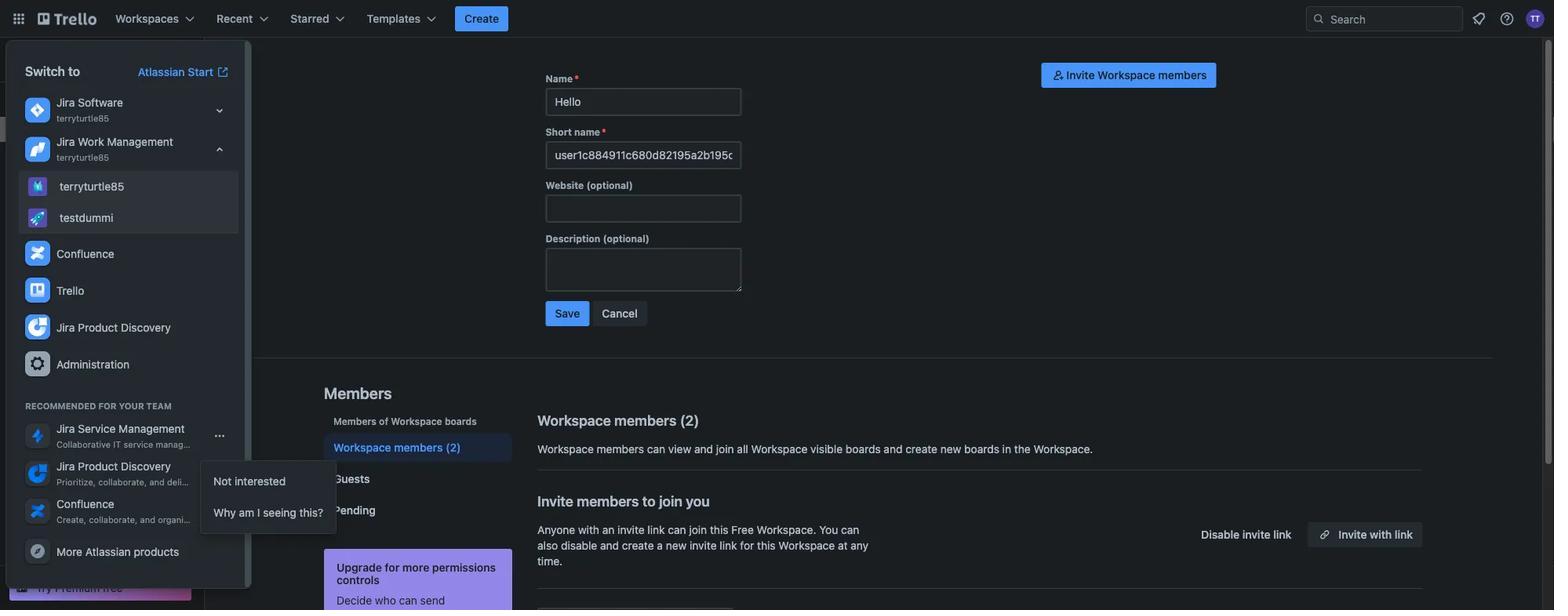 Task type: describe. For each thing, give the bounding box(es) containing it.
confluence create, collaborate, and organize your work
[[56, 498, 236, 525]]

any
[[851, 539, 869, 552]]

service
[[124, 440, 153, 450]]

h
[[16, 50, 28, 69]]

and right visible
[[884, 443, 903, 456]]

search image
[[1313, 13, 1325, 25]]

(optional) for website (optional)
[[586, 180, 633, 191]]

name
[[574, 126, 600, 137]]

jira product discovery link
[[19, 309, 239, 346]]

for inside upgrade for more permissions controls decide who can send invitations, edit workspac
[[385, 561, 400, 574]]

invite inside button
[[1243, 528, 1271, 541]]

trello
[[56, 284, 84, 297]]

name
[[546, 73, 573, 84]]

decide
[[337, 594, 372, 607]]

1 horizontal spatial *
[[602, 126, 606, 137]]

0 notifications image
[[1470, 9, 1489, 28]]

upgrade
[[337, 561, 382, 574]]

members link
[[0, 117, 204, 142]]

and inside jira product discovery prioritize, collaborate, and deliver new ideas
[[149, 477, 165, 488]]

members of workspace boards
[[333, 416, 477, 427]]

hello link
[[41, 45, 68, 58]]

of
[[379, 416, 389, 427]]

recommended
[[25, 401, 96, 412]]

disable invite link
[[1201, 528, 1292, 541]]

try
[[36, 582, 52, 595]]

views
[[71, 179, 100, 192]]

2 horizontal spatial join
[[716, 443, 734, 456]]

a
[[657, 539, 663, 552]]

more
[[402, 561, 429, 574]]

recommended for your team
[[25, 401, 172, 412]]

controls
[[337, 574, 380, 587]]

link inside 'button'
[[1395, 528, 1413, 541]]

switch to
[[25, 64, 80, 79]]

templates
[[367, 12, 421, 25]]

short
[[546, 126, 572, 137]]

and inside confluence create, collaborate, and organize your work
[[140, 515, 155, 525]]

products
[[134, 545, 179, 558]]

your boards
[[9, 262, 73, 275]]

discovery for jira product discovery prioritize, collaborate, and deliver new ideas
[[121, 460, 171, 473]]

confluence for confluence
[[56, 247, 114, 260]]

starred
[[291, 12, 329, 25]]

anyone
[[538, 524, 575, 537]]

collaborative
[[56, 440, 111, 450]]

2 vertical spatial members
[[333, 416, 377, 427]]

create inside anyone with an invite link can join this free workspace. you can also disable and create a new invite link for this workspace at any time.
[[622, 539, 654, 552]]

create,
[[56, 515, 86, 525]]

product for jira product discovery
[[78, 321, 118, 334]]

upgrade for more permissions controls decide who can send invitations, edit workspac
[[337, 561, 496, 610]]

hello free
[[41, 45, 68, 73]]

website (optional)
[[546, 180, 633, 191]]

invite for invite workspace members
[[1067, 69, 1095, 82]]

seeing
[[263, 507, 296, 519]]

recent
[[217, 12, 253, 25]]

the
[[1014, 443, 1031, 456]]

can down you
[[668, 524, 686, 537]]

workspaces
[[115, 12, 179, 25]]

also
[[538, 539, 558, 552]]

service
[[78, 423, 116, 435]]

prioritize,
[[56, 477, 96, 488]]

cancel button
[[593, 301, 647, 326]]

team
[[146, 401, 172, 412]]

not interested button
[[201, 466, 336, 497]]

edit
[[394, 610, 414, 610]]

jira for jira product discovery prioritize, collaborate, and deliver new ideas
[[56, 460, 75, 473]]

premium
[[55, 582, 100, 595]]

administration
[[56, 358, 130, 371]]

2 vertical spatial terryturtle85
[[60, 180, 124, 193]]

collapse image
[[210, 140, 229, 159]]

testdummi link
[[19, 202, 239, 234]]

am
[[239, 507, 254, 519]]

primary element
[[0, 0, 1554, 38]]

atlassian start
[[138, 66, 213, 78]]

more
[[56, 545, 82, 558]]

why
[[213, 507, 236, 519]]

not
[[213, 475, 232, 488]]

2
[[685, 412, 694, 429]]

jims
[[86, 289, 110, 302]]

cancel
[[602, 307, 638, 320]]

create button
[[455, 6, 509, 31]]

back to home image
[[38, 6, 97, 31]]

1 vertical spatial members
[[324, 384, 392, 402]]

settings image
[[28, 355, 47, 374]]

testdummi
[[60, 211, 113, 224]]

members inside button
[[1159, 69, 1207, 82]]

free
[[103, 582, 123, 595]]

workspace inside button
[[1098, 69, 1156, 82]]

ideas
[[217, 477, 238, 488]]

jira software terryturtle85
[[56, 96, 123, 124]]

you
[[819, 524, 838, 537]]

can left view
[[647, 443, 666, 456]]

2 horizontal spatial new
[[941, 443, 962, 456]]

jams
[[35, 289, 61, 302]]

more atlassian products
[[56, 545, 179, 558]]

guests
[[333, 473, 370, 486]]

workspace members can view and join all workspace visible boards and create new boards in the workspace.
[[538, 443, 1093, 456]]

software
[[78, 96, 123, 109]]

view
[[668, 443, 691, 456]]

save button
[[546, 301, 590, 326]]

jira product discovery
[[56, 321, 171, 334]]

1 horizontal spatial this
[[757, 539, 776, 552]]

pending
[[333, 504, 376, 517]]

for
[[98, 401, 117, 412]]

management for jira work management
[[107, 135, 173, 148]]

0 horizontal spatial this
[[710, 524, 729, 537]]

short name *
[[546, 126, 606, 137]]

why am i seeing this? button
[[201, 497, 336, 529]]

free inside the hello free
[[41, 62, 60, 73]]

work
[[216, 515, 236, 525]]

boards left "in"
[[964, 443, 1000, 456]]

table
[[35, 206, 62, 219]]

more atlassian products link
[[19, 534, 239, 570]]

description
[[546, 233, 601, 244]]

workspace navigation collapse icon image
[[171, 49, 193, 71]]

and inside anyone with an invite link can join this free workspace. you can also disable and create a new invite link for this workspace at any time.
[[600, 539, 619, 552]]

jira product discovery prioritize, collaborate, and deliver new ideas
[[56, 460, 238, 488]]



Task type: vqa. For each thing, say whether or not it's contained in the screenshot.
"and" to the top
no



Task type: locate. For each thing, give the bounding box(es) containing it.
confluence for confluence create, collaborate, and organize your work
[[56, 498, 114, 511]]

confluence up create,
[[56, 498, 114, 511]]

jira service management collaborative it service management
[[56, 423, 209, 450]]

1 horizontal spatial atlassian
[[138, 66, 185, 78]]

join down you
[[689, 524, 707, 537]]

0 horizontal spatial create
[[622, 539, 654, 552]]

1 vertical spatial (optional)
[[603, 233, 650, 244]]

confluence inside confluence create, collaborate, and organize your work
[[56, 498, 114, 511]]

open information menu image
[[1500, 11, 1515, 27]]

atlassian up the free
[[85, 545, 131, 558]]

1 horizontal spatial invite
[[690, 539, 717, 552]]

2 discovery from the top
[[121, 460, 171, 473]]

new right a
[[666, 539, 687, 552]]

invite for invite with link
[[1339, 528, 1367, 541]]

0 horizontal spatial your
[[9, 262, 33, 275]]

0 horizontal spatial workspace members
[[333, 441, 443, 454]]

0 horizontal spatial *
[[575, 73, 579, 84]]

1 horizontal spatial your
[[119, 401, 144, 412]]

your
[[196, 515, 214, 525]]

product down jims
[[78, 321, 118, 334]]

jira inside jira product discovery prioritize, collaborate, and deliver new ideas
[[56, 460, 75, 473]]

you
[[686, 493, 710, 510]]

management up terryturtle85 link
[[107, 135, 173, 148]]

jira inside jira work management terryturtle85
[[56, 135, 75, 148]]

join inside anyone with an invite link can join this free workspace. you can also disable and create a new invite link for this workspace at any time.
[[689, 524, 707, 537]]

with for anyone
[[578, 524, 600, 537]]

management
[[107, 135, 173, 148], [119, 423, 185, 435]]

starred button
[[281, 6, 354, 31]]

terryturtle85 up testdummi
[[60, 180, 124, 193]]

(2)
[[446, 441, 461, 454]]

terryturtle85 down software
[[56, 113, 109, 124]]

jams and jims link
[[35, 288, 176, 304]]

0 vertical spatial your
[[9, 262, 33, 275]]

* right name
[[602, 126, 606, 137]]

0 vertical spatial free
[[41, 62, 60, 73]]

0 horizontal spatial free
[[41, 62, 60, 73]]

invite
[[1067, 69, 1095, 82], [538, 493, 574, 510], [1339, 528, 1367, 541]]

1 horizontal spatial workspace members
[[538, 412, 677, 429]]

1 vertical spatial new
[[197, 477, 214, 488]]

sm image
[[1051, 67, 1067, 83]]

boards right visible
[[846, 443, 881, 456]]

0 vertical spatial join
[[716, 443, 734, 456]]

0 vertical spatial confluence
[[56, 247, 114, 260]]

0 vertical spatial terryturtle85
[[56, 113, 109, 124]]

organize
[[158, 515, 193, 525]]

workspace members left (
[[538, 412, 677, 429]]

to right the hello free
[[68, 64, 80, 79]]

1 horizontal spatial workspace.
[[1034, 443, 1093, 456]]

jira for jira software terryturtle85
[[56, 96, 75, 109]]

1 vertical spatial discovery
[[121, 460, 171, 473]]

not interested
[[213, 475, 286, 488]]

collaborate, up confluence create, collaborate, and organize your work
[[98, 477, 147, 488]]

terryturtle85 link
[[19, 171, 239, 202]]

members
[[35, 123, 82, 136], [324, 384, 392, 402], [333, 416, 377, 427]]

invite for invite members to join you
[[538, 493, 574, 510]]

0 vertical spatial for
[[740, 539, 754, 552]]

discovery inside jira product discovery prioritize, collaborate, and deliver new ideas
[[121, 460, 171, 473]]

your boards with 1 items element
[[9, 260, 159, 279]]

it
[[113, 440, 121, 450]]

why am i seeing this?
[[213, 507, 323, 519]]

try premium free
[[36, 582, 123, 595]]

boards
[[35, 98, 70, 111]]

discovery for jira product discovery
[[121, 321, 171, 334]]

1 vertical spatial create
[[622, 539, 654, 552]]

0 vertical spatial workspace.
[[1034, 443, 1093, 456]]

an
[[602, 524, 615, 537]]

1 vertical spatial free
[[732, 524, 754, 537]]

join left you
[[659, 493, 683, 510]]

disable invite link button
[[1192, 523, 1301, 548]]

invite right disable
[[1243, 528, 1271, 541]]

members inside 'link'
[[35, 123, 82, 136]]

0 horizontal spatial join
[[659, 493, 683, 510]]

1 horizontal spatial to
[[643, 493, 656, 510]]

invite workspace members
[[1067, 69, 1207, 82]]

management up service
[[119, 423, 185, 435]]

0 vertical spatial discovery
[[121, 321, 171, 334]]

1 horizontal spatial join
[[689, 524, 707, 537]]

jira for jira work management terryturtle85
[[56, 135, 75, 148]]

switch
[[25, 64, 65, 79]]

for inside anyone with an invite link can join this free workspace. you can also disable and create a new invite link for this workspace at any time.
[[740, 539, 754, 552]]

your
[[9, 262, 33, 275], [119, 401, 144, 412]]

jira inside jira product discovery link
[[56, 321, 75, 334]]

and left jims
[[64, 289, 83, 302]]

confluence link
[[19, 235, 239, 272]]

atlassian
[[138, 66, 185, 78], [85, 545, 131, 558]]

product down collaborative
[[78, 460, 118, 473]]

2 jira from the top
[[56, 135, 75, 148]]

administration link
[[19, 346, 239, 383]]

2 confluence from the top
[[56, 498, 114, 511]]

0 vertical spatial (optional)
[[586, 180, 633, 191]]

1 vertical spatial terryturtle85
[[56, 153, 109, 163]]

terryturtle85 down 'work'
[[56, 153, 109, 163]]

new left ideas
[[197, 477, 214, 488]]

0 horizontal spatial for
[[385, 561, 400, 574]]

and
[[64, 289, 83, 302], [694, 443, 713, 456], [884, 443, 903, 456], [149, 477, 165, 488], [140, 515, 155, 525], [600, 539, 619, 552]]

1 horizontal spatial for
[[740, 539, 754, 552]]

product inside jira product discovery prioritize, collaborate, and deliver new ideas
[[78, 460, 118, 473]]

management inside jira work management terryturtle85
[[107, 135, 173, 148]]

0 horizontal spatial atlassian
[[85, 545, 131, 558]]

new inside anyone with an invite link can join this free workspace. you can also disable and create a new invite link for this workspace at any time.
[[666, 539, 687, 552]]

jira up the prioritize,
[[56, 460, 75, 473]]

and down an
[[600, 539, 619, 552]]

0 horizontal spatial new
[[197, 477, 214, 488]]

i
[[257, 507, 260, 519]]

1 vertical spatial atlassian
[[85, 545, 131, 558]]

link inside button
[[1274, 528, 1292, 541]]

0 vertical spatial to
[[68, 64, 80, 79]]

workspaces button
[[106, 6, 204, 31]]

invitations,
[[337, 610, 391, 610]]

and left 'deliver'
[[149, 477, 165, 488]]

discovery down service
[[121, 460, 171, 473]]

* right the name
[[575, 73, 579, 84]]

invite inside invite workspace members button
[[1067, 69, 1095, 82]]

workspace views
[[9, 179, 100, 192]]

jira down switch to
[[56, 96, 75, 109]]

0 vertical spatial workspace members
[[538, 412, 677, 429]]

1 vertical spatial join
[[659, 493, 683, 510]]

permissions
[[432, 561, 496, 574]]

1 discovery from the top
[[121, 321, 171, 334]]

1 vertical spatial confluence
[[56, 498, 114, 511]]

2 horizontal spatial invite
[[1243, 528, 1271, 541]]

at
[[838, 539, 848, 552]]

visible
[[811, 443, 843, 456]]

with inside "invite with link" 'button'
[[1370, 528, 1392, 541]]

organizationdetailform element
[[546, 72, 742, 333]]

1 horizontal spatial new
[[666, 539, 687, 552]]

invite members to join you
[[538, 493, 710, 510]]

pending link
[[324, 497, 512, 525]]

join left all
[[716, 443, 734, 456]]

workspace inside anyone with an invite link can join this free workspace. you can also disable and create a new invite link for this workspace at any time.
[[779, 539, 835, 552]]

switch to… image
[[11, 11, 27, 27]]

group containing not interested
[[201, 461, 336, 534]]

product for jira product discovery prioritize, collaborate, and deliver new ideas
[[78, 460, 118, 473]]

1 vertical spatial your
[[119, 401, 144, 412]]

invite with link button
[[1308, 523, 1423, 548]]

website
[[546, 180, 584, 191]]

workspace members down of
[[333, 441, 443, 454]]

1 vertical spatial for
[[385, 561, 400, 574]]

group
[[201, 461, 336, 534]]

jira inside jira service management collaborative it service management
[[56, 423, 75, 435]]

hello
[[41, 45, 68, 58]]

1 vertical spatial invite
[[538, 493, 574, 510]]

trello link
[[19, 272, 239, 309]]

0 horizontal spatial to
[[68, 64, 80, 79]]

0 vertical spatial management
[[107, 135, 173, 148]]

management inside jira service management collaborative it service management
[[119, 423, 185, 435]]

anyone with an invite link can join this free workspace. you can also disable and create a new invite link for this workspace at any time.
[[538, 524, 869, 568]]

1 horizontal spatial free
[[732, 524, 754, 537]]

free inside anyone with an invite link can join this free workspace. you can also disable and create a new invite link for this workspace at any time.
[[732, 524, 754, 537]]

with for invite
[[1370, 528, 1392, 541]]

jira for jira service management collaborative it service management
[[56, 423, 75, 435]]

5 jira from the top
[[56, 460, 75, 473]]

1 vertical spatial product
[[78, 460, 118, 473]]

send
[[420, 594, 445, 607]]

0 horizontal spatial workspace.
[[757, 524, 816, 537]]

1 vertical spatial management
[[119, 423, 185, 435]]

1 vertical spatial to
[[643, 493, 656, 510]]

0 vertical spatial product
[[78, 321, 118, 334]]

calendar
[[35, 231, 80, 244]]

1 vertical spatial collaborate,
[[89, 515, 138, 525]]

jira service management options menu image
[[213, 430, 226, 443]]

deliver
[[167, 477, 195, 488]]

terryturtle85
[[56, 113, 109, 124], [56, 153, 109, 163], [60, 180, 124, 193]]

collaborate, inside jira product discovery prioritize, collaborate, and deliver new ideas
[[98, 477, 147, 488]]

invite inside "invite with link" 'button'
[[1339, 528, 1367, 541]]

0 vertical spatial collaborate,
[[98, 477, 147, 488]]

start
[[188, 66, 213, 78]]

members down boards
[[35, 123, 82, 136]]

new inside jira product discovery prioritize, collaborate, and deliver new ideas
[[197, 477, 214, 488]]

and right view
[[694, 443, 713, 456]]

2 vertical spatial join
[[689, 524, 707, 537]]

invite with link
[[1339, 528, 1413, 541]]

invite workspace members button
[[1042, 63, 1217, 88]]

1 vertical spatial *
[[602, 126, 606, 137]]

None text field
[[546, 141, 742, 169]]

h link
[[9, 47, 35, 72]]

expand image
[[210, 101, 229, 120]]

management for jira service management
[[119, 423, 185, 435]]

1 horizontal spatial create
[[906, 443, 938, 456]]

workspace. right the
[[1034, 443, 1093, 456]]

4 jira from the top
[[56, 423, 75, 435]]

calendar link
[[35, 230, 195, 246]]

terryturtle85 inside jira software terryturtle85
[[56, 113, 109, 124]]

invite right a
[[690, 539, 717, 552]]

2 product from the top
[[78, 460, 118, 473]]

jira inside jira software terryturtle85
[[56, 96, 75, 109]]

can inside upgrade for more permissions controls decide who can send invitations, edit workspac
[[399, 594, 417, 607]]

2 vertical spatial new
[[666, 539, 687, 552]]

1 jira from the top
[[56, 96, 75, 109]]

can up "edit"
[[399, 594, 417, 607]]

2 horizontal spatial invite
[[1339, 528, 1367, 541]]

jira down jams and jims
[[56, 321, 75, 334]]

None text field
[[546, 88, 742, 116], [546, 195, 742, 223], [546, 248, 742, 292], [546, 88, 742, 116], [546, 195, 742, 223], [546, 248, 742, 292]]

and left organize
[[140, 515, 155, 525]]

terryturtle85 inside jira work management terryturtle85
[[56, 153, 109, 163]]

all
[[737, 443, 748, 456]]

confluence down calendar
[[56, 247, 114, 260]]

this?
[[299, 507, 323, 519]]

)
[[694, 412, 699, 429]]

workspace. left you
[[757, 524, 816, 537]]

collaborate, inside confluence create, collaborate, and organize your work
[[89, 515, 138, 525]]

jira down "recommended" on the left
[[56, 423, 75, 435]]

who
[[375, 594, 396, 607]]

0 vertical spatial invite
[[1067, 69, 1095, 82]]

boards up (2)
[[445, 416, 477, 427]]

can up at
[[841, 524, 859, 537]]

with inside anyone with an invite link can join this free workspace. you can also disable and create a new invite link for this workspace at any time.
[[578, 524, 600, 537]]

create
[[906, 443, 938, 456], [622, 539, 654, 552]]

1 horizontal spatial invite
[[1067, 69, 1095, 82]]

members up of
[[324, 384, 392, 402]]

new left "in"
[[941, 443, 962, 456]]

in
[[1003, 443, 1011, 456]]

workspace. inside anyone with an invite link can join this free workspace. you can also disable and create a new invite link for this workspace at any time.
[[757, 524, 816, 537]]

description (optional)
[[546, 233, 650, 244]]

work
[[78, 135, 104, 148]]

can
[[647, 443, 666, 456], [668, 524, 686, 537], [841, 524, 859, 537], [399, 594, 417, 607]]

discovery down trello link
[[121, 321, 171, 334]]

disable
[[561, 539, 597, 552]]

0 horizontal spatial invite
[[538, 493, 574, 510]]

product inside jira product discovery link
[[78, 321, 118, 334]]

0 vertical spatial new
[[941, 443, 962, 456]]

terry turtle (terryturtle) image
[[1526, 9, 1545, 28]]

jira for jira product discovery
[[56, 321, 75, 334]]

1 confluence from the top
[[56, 247, 114, 260]]

3 jira from the top
[[56, 321, 75, 334]]

to left you
[[643, 493, 656, 510]]

2 vertical spatial invite
[[1339, 528, 1367, 541]]

1 vertical spatial workspace.
[[757, 524, 816, 537]]

jira left 'work'
[[56, 135, 75, 148]]

(optional) right description
[[603, 233, 650, 244]]

0 vertical spatial *
[[575, 73, 579, 84]]

(optional) for description (optional)
[[603, 233, 650, 244]]

atlassian left start
[[138, 66, 185, 78]]

atlassian inside "link"
[[138, 66, 185, 78]]

save
[[555, 307, 580, 320]]

collaborate, up more atlassian products
[[89, 515, 138, 525]]

collaborate,
[[98, 477, 147, 488], [89, 515, 138, 525]]

1 vertical spatial workspace members
[[333, 441, 443, 454]]

0 vertical spatial members
[[35, 123, 82, 136]]

1 vertical spatial this
[[757, 539, 776, 552]]

confluence
[[56, 247, 114, 260], [56, 498, 114, 511]]

1 product from the top
[[78, 321, 118, 334]]

Search field
[[1325, 7, 1463, 31]]

1 horizontal spatial with
[[1370, 528, 1392, 541]]

(optional) right website
[[586, 180, 633, 191]]

boards up trello in the left of the page
[[36, 262, 73, 275]]

0 horizontal spatial with
[[578, 524, 600, 537]]

invite right an
[[618, 524, 645, 537]]

0 vertical spatial atlassian
[[138, 66, 185, 78]]

templates button
[[358, 6, 446, 31]]

members left of
[[333, 416, 377, 427]]

table link
[[35, 205, 195, 220]]

0 vertical spatial this
[[710, 524, 729, 537]]

( 2 )
[[680, 412, 699, 429]]

0 vertical spatial create
[[906, 443, 938, 456]]

0 horizontal spatial invite
[[618, 524, 645, 537]]

workspace.
[[1034, 443, 1093, 456], [757, 524, 816, 537]]



